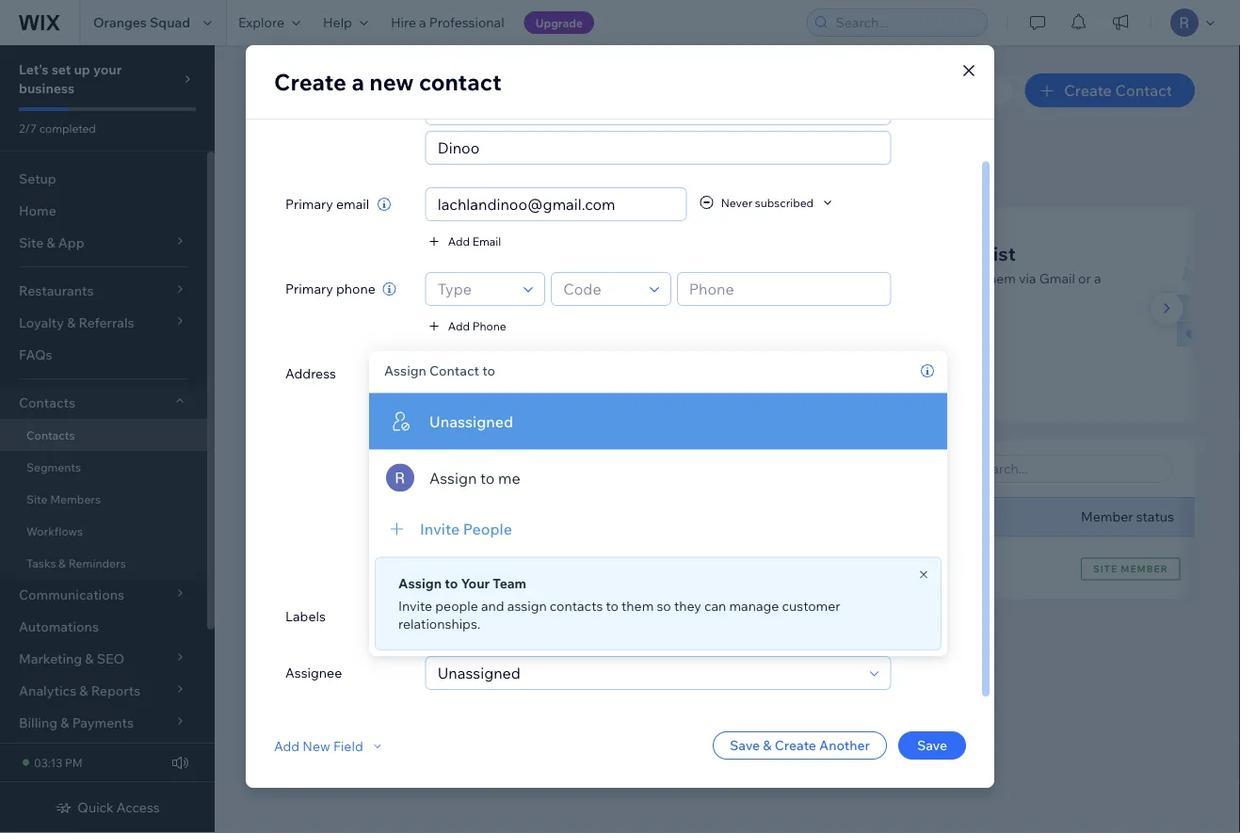 Task type: vqa. For each thing, say whether or not it's contained in the screenshot.
eCommerce Settings
no



Task type: describe. For each thing, give the bounding box(es) containing it.
contacts link
[[0, 419, 207, 451]]

to inside list box
[[480, 469, 495, 488]]

upgrade
[[536, 16, 583, 30]]

ruby anderson
[[379, 559, 489, 577]]

0 vertical spatial member
[[1081, 509, 1134, 525]]

1 vertical spatial ads
[[395, 270, 419, 287]]

go to google ads button
[[288, 327, 432, 355]]

become
[[338, 287, 388, 304]]

by
[[902, 270, 918, 287]]

import contacts button
[[818, 327, 953, 355]]

ruby
[[379, 559, 416, 577]]

oranges squad
[[93, 14, 190, 31]]

unassigned
[[430, 412, 514, 431]]

learn
[[688, 109, 728, 128]]

you
[[400, 153, 435, 178]]

workflows
[[26, 524, 83, 538]]

manage inside assign to your team invite people and assign contacts to them so they can manage customer relationships.
[[730, 598, 779, 615]]

go to google ads
[[305, 333, 415, 349]]

assign to me
[[430, 469, 521, 488]]

people inside assign to your team invite people and assign contacts to them so they can manage customer relationships.
[[435, 598, 478, 615]]

assign to your team invite people and assign contacts to them so they can manage customer relationships.
[[398, 575, 841, 632]]

to inside go to google ads button
[[327, 333, 339, 349]]

contacts inside contacts view, filter and manage all of your site's customers and leads. learn more
[[260, 74, 375, 107]]

them inside assign to your team invite people and assign contacts to them so they can manage customer relationships.
[[622, 598, 654, 615]]

tasks
[[26, 556, 56, 570]]

add phone
[[448, 319, 506, 333]]

grow
[[818, 242, 866, 265]]

upgrade button
[[524, 11, 594, 34]]

assign inside assign to your team invite people and assign contacts to them so they can manage customer relationships.
[[398, 575, 442, 592]]

add for add phone
[[448, 319, 470, 333]]

03:13 pm
[[34, 756, 82, 770]]

so
[[657, 598, 671, 615]]

2/7
[[19, 121, 37, 135]]

importing
[[920, 270, 981, 287]]

ads inside button
[[391, 333, 415, 349]]

team
[[493, 575, 527, 592]]

customers
[[536, 109, 610, 128]]

can
[[705, 598, 727, 615]]

quick access button
[[55, 800, 160, 817]]

campaign
[[421, 270, 482, 287]]

customer
[[782, 598, 841, 615]]

and inside assign to your team invite people and assign contacts to them so they can manage customer relationships.
[[481, 598, 505, 615]]

them inside grow your contact list add contacts by importing them via gmail or a csv file.
[[984, 270, 1016, 287]]

never subscribed button
[[699, 194, 837, 211]]

assign contact to
[[384, 363, 495, 379]]

labels
[[285, 609, 326, 625]]

oranges
[[93, 14, 147, 31]]

0 horizontal spatial contact
[[419, 68, 502, 96]]

people
[[463, 520, 512, 538]]

explore
[[238, 14, 285, 31]]

1 vertical spatial google
[[346, 270, 392, 287]]

people inside get leads with google ads launch a google ads campaign to target people likely to become leads.
[[541, 270, 584, 287]]

add address
[[448, 562, 516, 576]]

import for import contacts
[[835, 333, 877, 349]]

( 1 )
[[426, 461, 441, 477]]

to down phone
[[482, 363, 495, 379]]

help button
[[312, 0, 380, 45]]

sidebar element
[[0, 45, 215, 834]]

email
[[336, 196, 369, 212]]

pm
[[65, 756, 82, 770]]

invite people button
[[386, 518, 512, 540]]

Last name field
[[432, 132, 885, 164]]

learn more button
[[688, 107, 768, 130]]

me
[[498, 469, 521, 488]]

business
[[19, 80, 75, 97]]

list
[[989, 242, 1016, 265]]

professional
[[429, 14, 505, 31]]

)
[[437, 461, 441, 477]]

another
[[820, 738, 870, 754]]

1 vertical spatial address
[[918, 509, 968, 525]]

file.
[[848, 287, 869, 304]]

0 vertical spatial ads
[[492, 242, 527, 265]]

contact inside grow your contact list add contacts by importing them via gmail or a csv file.
[[916, 242, 984, 265]]

status
[[1137, 509, 1175, 525]]

2 type field from the top
[[432, 358, 621, 390]]

view,
[[260, 109, 297, 128]]

assign for assign contact to
[[384, 363, 427, 379]]

with
[[378, 242, 417, 265]]

manage inside contacts view, filter and manage all of your site's customers and leads. learn more
[[366, 109, 423, 128]]

new
[[303, 738, 330, 754]]

suggested
[[260, 153, 364, 178]]

2/7 completed
[[19, 121, 96, 135]]

filter
[[301, 109, 333, 128]]

First name field
[[432, 92, 885, 124]]

set
[[52, 61, 71, 78]]

grow your contact list add contacts by importing them via gmail or a csv file.
[[818, 242, 1102, 304]]

member status
[[1081, 509, 1175, 525]]

create for create a new contact
[[274, 68, 347, 96]]

primary phone
[[285, 281, 376, 297]]

Phone field
[[684, 273, 885, 305]]

list box containing unassigned
[[369, 393, 948, 506]]

0 horizontal spatial and
[[336, 109, 363, 128]]

create for create contact
[[1065, 81, 1112, 100]]

google inside button
[[342, 333, 388, 349]]

0 vertical spatial google
[[421, 242, 488, 265]]

unassigned option
[[369, 393, 948, 450]]

1 horizontal spatial create
[[775, 738, 817, 754]]

list containing get leads with google ads
[[260, 208, 1241, 422]]

access
[[117, 800, 160, 816]]

field
[[333, 738, 363, 754]]

add for add email
[[448, 234, 470, 248]]

phone
[[473, 319, 506, 333]]

home link
[[0, 195, 207, 227]]

they
[[674, 598, 702, 615]]

Street field
[[432, 398, 885, 430]]

create contact
[[1065, 81, 1173, 100]]

hire
[[391, 14, 416, 31]]

never subscribed
[[721, 195, 814, 210]]

contacts inside dropdown button
[[19, 395, 75, 411]]

new
[[370, 68, 414, 96]]

import button
[[920, 73, 1014, 107]]

contact for assign
[[430, 363, 480, 379]]

site members
[[26, 492, 101, 506]]

leads
[[325, 242, 374, 265]]

name
[[379, 509, 415, 525]]

leads. inside contacts view, filter and manage all of your site's customers and leads. learn more
[[644, 109, 685, 128]]

add new field
[[274, 738, 363, 754]]

a inside get leads with google ads launch a google ads campaign to target people likely to become leads.
[[336, 270, 343, 287]]

save button
[[899, 732, 967, 760]]

save for save
[[917, 738, 948, 754]]



Task type: locate. For each thing, give the bounding box(es) containing it.
0 vertical spatial contact
[[1116, 81, 1173, 100]]

never
[[721, 195, 753, 210]]

to left your
[[445, 575, 458, 592]]

2 horizontal spatial your
[[871, 242, 911, 265]]

list
[[260, 208, 1241, 422]]

let's
[[19, 61, 49, 78]]

0 horizontal spatial people
[[435, 598, 478, 615]]

anderson
[[419, 559, 489, 577]]

contacts down by
[[880, 333, 937, 349]]

1 horizontal spatial manage
[[730, 598, 779, 615]]

1 type field from the top
[[432, 273, 518, 305]]

reminders
[[68, 556, 126, 570]]

leads. inside get leads with google ads launch a google ads campaign to target people likely to become leads.
[[391, 287, 427, 304]]

them down list
[[984, 270, 1016, 287]]

save & create another button
[[713, 732, 887, 760]]

1 horizontal spatial your
[[463, 109, 495, 128]]

a right hire
[[419, 14, 426, 31]]

ads up target
[[492, 242, 527, 265]]

add new field button
[[274, 738, 386, 755]]

City field
[[432, 477, 649, 509]]

leads. up last name field
[[644, 109, 685, 128]]

contacts up segments
[[26, 428, 75, 442]]

contact for create
[[1116, 81, 1173, 100]]

add address button
[[426, 561, 516, 577]]

(
[[426, 461, 430, 477]]

primary for primary email
[[285, 196, 333, 212]]

add
[[448, 234, 470, 248], [818, 270, 843, 287], [448, 319, 470, 333], [448, 562, 470, 576], [274, 738, 300, 754]]

2 primary from the top
[[285, 281, 333, 297]]

gmail
[[1040, 270, 1076, 287]]

add email button
[[426, 233, 501, 250]]

0 vertical spatial contact
[[419, 68, 502, 96]]

& for save
[[763, 738, 772, 754]]

0 vertical spatial people
[[541, 270, 584, 287]]

segments link
[[0, 451, 207, 483]]

list box
[[369, 393, 948, 506]]

None field
[[443, 601, 885, 633], [432, 658, 864, 690], [443, 601, 885, 633], [432, 658, 864, 690]]

member down status
[[1121, 563, 1169, 575]]

Search... field
[[830, 9, 982, 36], [970, 456, 1166, 482]]

to right go
[[327, 333, 339, 349]]

2 vertical spatial ads
[[391, 333, 415, 349]]

0 vertical spatial import
[[943, 81, 991, 100]]

and right filter
[[336, 109, 363, 128]]

0 horizontal spatial &
[[59, 556, 66, 570]]

address inside button
[[473, 562, 516, 576]]

2 horizontal spatial address
[[918, 509, 968, 525]]

invite up ruby anderson
[[420, 520, 460, 538]]

your up by
[[871, 242, 911, 265]]

manage
[[366, 109, 423, 128], [730, 598, 779, 615]]

your inside let's set up your business
[[93, 61, 122, 78]]

people right target
[[541, 270, 584, 287]]

site's
[[498, 109, 533, 128]]

invite people
[[420, 520, 512, 538]]

to left target
[[485, 270, 498, 287]]

site down member status
[[1094, 563, 1118, 575]]

type field up add phone
[[432, 273, 518, 305]]

help
[[323, 14, 352, 31]]

0 horizontal spatial address
[[285, 366, 336, 382]]

completed
[[39, 121, 96, 135]]

& left another
[[763, 738, 772, 754]]

1 vertical spatial contact
[[430, 363, 480, 379]]

1 vertical spatial &
[[763, 738, 772, 754]]

a right or
[[1095, 270, 1102, 287]]

primary for primary phone
[[285, 281, 333, 297]]

assign for assign to me
[[430, 469, 477, 488]]

get leads with google ads launch a google ads campaign to target people likely to become leads.
[[288, 242, 584, 304]]

google up become
[[346, 270, 392, 287]]

contacts button
[[0, 387, 207, 419]]

target
[[501, 270, 538, 287]]

Code field
[[558, 273, 644, 305]]

contacts down faqs
[[19, 395, 75, 411]]

0 horizontal spatial site
[[26, 492, 48, 506]]

workflows link
[[0, 515, 207, 547]]

1 vertical spatial type field
[[432, 358, 621, 390]]

add inside grow your contact list add contacts by importing them via gmail or a csv file.
[[818, 270, 843, 287]]

contact up of
[[419, 68, 502, 96]]

site for site members
[[26, 492, 48, 506]]

your inside contacts view, filter and manage all of your site's customers and leads. learn more
[[463, 109, 495, 128]]

0 horizontal spatial leads.
[[391, 287, 427, 304]]

1 vertical spatial site
[[1094, 563, 1118, 575]]

&
[[59, 556, 66, 570], [763, 738, 772, 754]]

assign inside list box
[[430, 469, 477, 488]]

site for site member
[[1094, 563, 1118, 575]]

contact inside create contact button
[[1116, 81, 1173, 100]]

quick
[[78, 800, 114, 816]]

search... field up member status
[[970, 456, 1166, 482]]

email
[[473, 234, 501, 248]]

member
[[1081, 509, 1134, 525], [1121, 563, 1169, 575]]

to left 'so' in the right bottom of the page
[[606, 598, 619, 615]]

ads up assign contact to
[[391, 333, 415, 349]]

0 vertical spatial address
[[285, 366, 336, 382]]

0 vertical spatial your
[[93, 61, 122, 78]]

primary down "suggested"
[[285, 196, 333, 212]]

0 vertical spatial invite
[[420, 520, 460, 538]]

1
[[430, 461, 437, 477]]

& for tasks
[[59, 556, 66, 570]]

0 vertical spatial them
[[984, 270, 1016, 287]]

manage down new
[[366, 109, 423, 128]]

your
[[461, 575, 490, 592]]

subscribed
[[755, 195, 814, 210]]

1 vertical spatial invite
[[398, 598, 433, 615]]

0 vertical spatial leads.
[[644, 109, 685, 128]]

for
[[368, 153, 396, 178]]

site members link
[[0, 483, 207, 515]]

google up campaign at left
[[421, 242, 488, 265]]

0 vertical spatial search... field
[[830, 9, 982, 36]]

a left new
[[352, 68, 364, 96]]

1 vertical spatial member
[[1121, 563, 1169, 575]]

relationships.
[[398, 616, 481, 632]]

them left 'so' in the right bottom of the page
[[622, 598, 654, 615]]

contacts inside button
[[880, 333, 937, 349]]

contacts right assign
[[550, 598, 603, 615]]

0 horizontal spatial create
[[274, 68, 347, 96]]

1 horizontal spatial people
[[541, 270, 584, 287]]

1 vertical spatial assign
[[430, 469, 477, 488]]

1 vertical spatial your
[[463, 109, 495, 128]]

leads. down with
[[391, 287, 427, 304]]

& inside the sidebar element
[[59, 556, 66, 570]]

your inside grow your contact list add contacts by importing them via gmail or a csv file.
[[871, 242, 911, 265]]

save & create another
[[730, 738, 870, 754]]

search... field up import button
[[830, 9, 982, 36]]

2 vertical spatial assign
[[398, 575, 442, 592]]

1 primary from the top
[[285, 196, 333, 212]]

a down leads
[[336, 270, 343, 287]]

invite inside assign to your team invite people and assign contacts to them so they can manage customer relationships.
[[398, 598, 433, 615]]

invite inside button
[[420, 520, 460, 538]]

& inside button
[[763, 738, 772, 754]]

people up relationships.
[[435, 598, 478, 615]]

0 vertical spatial contacts
[[846, 270, 899, 287]]

suggested for you
[[260, 153, 435, 178]]

2 vertical spatial google
[[342, 333, 388, 349]]

automations link
[[0, 611, 207, 643]]

Type field
[[432, 273, 518, 305], [432, 358, 621, 390]]

primary
[[285, 196, 333, 212], [285, 281, 333, 297]]

1 vertical spatial them
[[622, 598, 654, 615]]

0 vertical spatial site
[[26, 492, 48, 506]]

and down "team"
[[481, 598, 505, 615]]

csv
[[818, 287, 845, 304]]

0 vertical spatial primary
[[285, 196, 333, 212]]

save for save & create another
[[730, 738, 760, 754]]

Unsaved view field
[[289, 456, 420, 482]]

1 horizontal spatial contact
[[1116, 81, 1173, 100]]

import contacts
[[835, 333, 937, 349]]

2 vertical spatial your
[[871, 242, 911, 265]]

them
[[984, 270, 1016, 287], [622, 598, 654, 615]]

1 horizontal spatial and
[[481, 598, 505, 615]]

0 vertical spatial type field
[[432, 273, 518, 305]]

quick access
[[78, 800, 160, 816]]

0 horizontal spatial import
[[835, 333, 877, 349]]

Street line 2 (Optional) field
[[432, 437, 885, 469]]

03:13
[[34, 756, 62, 770]]

0 horizontal spatial them
[[622, 598, 654, 615]]

assign
[[508, 598, 547, 615]]

your right of
[[463, 109, 495, 128]]

Email field
[[432, 188, 681, 220]]

1 save from the left
[[730, 738, 760, 754]]

1 vertical spatial import
[[835, 333, 877, 349]]

1 horizontal spatial save
[[917, 738, 948, 754]]

google down become
[[342, 333, 388, 349]]

0 horizontal spatial your
[[93, 61, 122, 78]]

2 horizontal spatial create
[[1065, 81, 1112, 100]]

0 horizontal spatial contact
[[430, 363, 480, 379]]

manage right can
[[730, 598, 779, 615]]

all
[[427, 109, 442, 128]]

contact up importing
[[916, 242, 984, 265]]

more
[[731, 109, 768, 128]]

2 save from the left
[[917, 738, 948, 754]]

and up last name field
[[614, 109, 640, 128]]

1 vertical spatial contacts
[[550, 598, 603, 615]]

1 horizontal spatial address
[[473, 562, 516, 576]]

via
[[1019, 270, 1037, 287]]

hire a professional link
[[380, 0, 516, 45]]

0 vertical spatial assign
[[384, 363, 427, 379]]

0 horizontal spatial manage
[[366, 109, 423, 128]]

1 vertical spatial primary
[[285, 281, 333, 297]]

launch
[[288, 270, 333, 287]]

import for import
[[943, 81, 991, 100]]

primary down get
[[285, 281, 333, 297]]

go
[[305, 333, 324, 349]]

phone
[[336, 281, 376, 297]]

create contact button
[[1025, 73, 1195, 107]]

a inside grow your contact list add contacts by importing them via gmail or a csv file.
[[1095, 270, 1102, 287]]

contacts inside assign to your team invite people and assign contacts to them so they can manage customer relationships.
[[550, 598, 603, 615]]

site inside the sidebar element
[[26, 492, 48, 506]]

0 horizontal spatial save
[[730, 738, 760, 754]]

1 horizontal spatial contacts
[[846, 270, 899, 287]]

0 vertical spatial manage
[[366, 109, 423, 128]]

up
[[74, 61, 90, 78]]

site down segments
[[26, 492, 48, 506]]

add for add address
[[448, 562, 470, 576]]

0 vertical spatial &
[[59, 556, 66, 570]]

1 horizontal spatial leads.
[[644, 109, 685, 128]]

& right tasks
[[59, 556, 66, 570]]

hire a professional
[[391, 14, 505, 31]]

contacts
[[846, 270, 899, 287], [550, 598, 603, 615]]

faqs link
[[0, 339, 207, 371]]

of
[[446, 109, 460, 128]]

contacts up file. on the top of page
[[846, 270, 899, 287]]

rubyanndersson@gmail.com
[[590, 560, 768, 576]]

likely
[[288, 287, 319, 304]]

2 horizontal spatial and
[[614, 109, 640, 128]]

Country field
[[432, 516, 628, 548]]

invite up relationships.
[[398, 598, 433, 615]]

1 horizontal spatial contact
[[916, 242, 984, 265]]

type field down phone
[[432, 358, 621, 390]]

ads down with
[[395, 270, 419, 287]]

1 horizontal spatial them
[[984, 270, 1016, 287]]

add for add new field
[[274, 738, 300, 754]]

1 vertical spatial manage
[[730, 598, 779, 615]]

and
[[336, 109, 363, 128], [614, 109, 640, 128], [481, 598, 505, 615]]

1 vertical spatial people
[[435, 598, 478, 615]]

contacts up filter
[[260, 74, 375, 107]]

1 horizontal spatial site
[[1094, 563, 1118, 575]]

to left me
[[480, 469, 495, 488]]

create a new contact
[[274, 68, 502, 96]]

contacts inside grow your contact list add contacts by importing them via gmail or a csv file.
[[846, 270, 899, 287]]

member left status
[[1081, 509, 1134, 525]]

1 horizontal spatial &
[[763, 738, 772, 754]]

your right 'up'
[[93, 61, 122, 78]]

2 vertical spatial address
[[473, 562, 516, 576]]

0 horizontal spatial contacts
[[550, 598, 603, 615]]

1 vertical spatial contact
[[916, 242, 984, 265]]

to down the launch
[[322, 287, 335, 304]]

1 vertical spatial search... field
[[970, 456, 1166, 482]]

contact
[[1116, 81, 1173, 100], [430, 363, 480, 379]]

1 vertical spatial leads.
[[391, 287, 427, 304]]

tasks & reminders
[[26, 556, 126, 570]]

1 horizontal spatial import
[[943, 81, 991, 100]]



